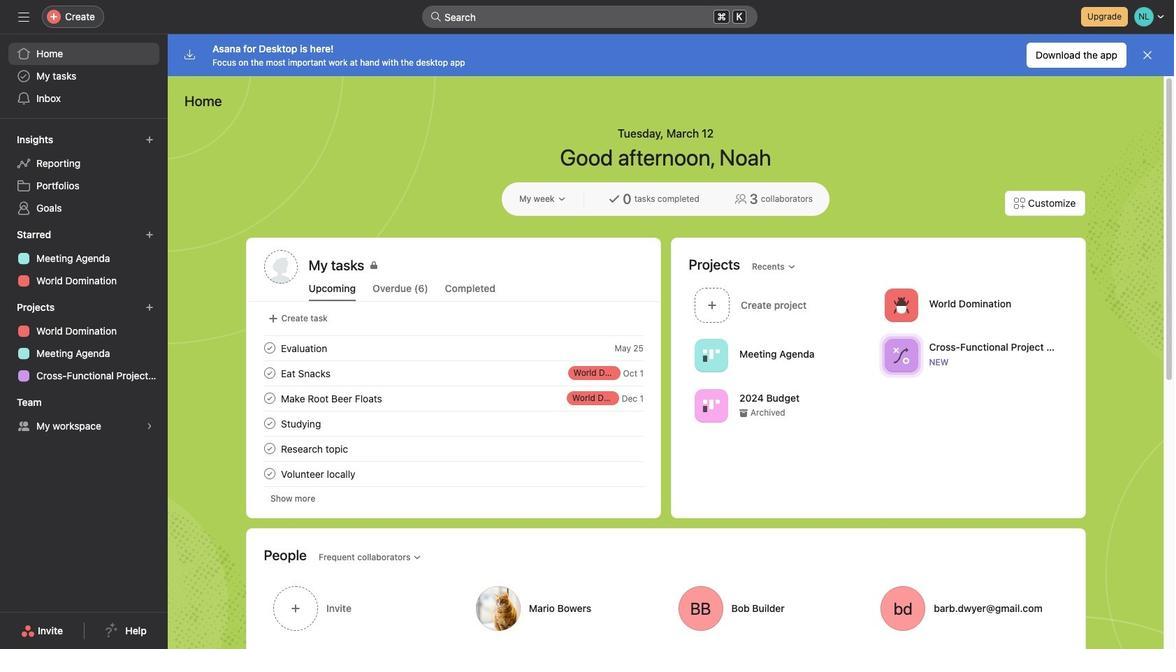 Task type: locate. For each thing, give the bounding box(es) containing it.
1 vertical spatial mark complete checkbox
[[261, 440, 278, 457]]

0 vertical spatial mark complete checkbox
[[261, 340, 278, 357]]

mark complete image
[[261, 340, 278, 357], [261, 390, 278, 407], [261, 440, 278, 457], [261, 466, 278, 482]]

2 mark complete checkbox from the top
[[261, 365, 278, 382]]

new project or portfolio image
[[145, 303, 154, 312]]

global element
[[0, 34, 168, 118]]

starred element
[[0, 222, 168, 295]]

new insights image
[[145, 136, 154, 144]]

None field
[[422, 6, 758, 28]]

2 vertical spatial mark complete checkbox
[[261, 466, 278, 482]]

2 vertical spatial mark complete checkbox
[[261, 390, 278, 407]]

insights element
[[0, 127, 168, 222]]

1 vertical spatial mark complete image
[[261, 415, 278, 432]]

Mark complete checkbox
[[261, 415, 278, 432], [261, 440, 278, 457], [261, 466, 278, 482]]

add profile photo image
[[264, 250, 298, 284]]

1 mark complete image from the top
[[261, 365, 278, 382]]

3 mark complete checkbox from the top
[[261, 466, 278, 482]]

mark complete image
[[261, 365, 278, 382], [261, 415, 278, 432]]

0 vertical spatial mark complete checkbox
[[261, 415, 278, 432]]

add items to starred image
[[145, 231, 154, 239]]

board image
[[703, 397, 720, 414]]

Search tasks, projects, and more text field
[[422, 6, 758, 28]]

1 vertical spatial mark complete checkbox
[[261, 365, 278, 382]]

2 mark complete image from the top
[[261, 390, 278, 407]]

4 mark complete image from the top
[[261, 466, 278, 482]]

2 mark complete image from the top
[[261, 415, 278, 432]]

1 mark complete image from the top
[[261, 340, 278, 357]]

teams element
[[0, 390, 168, 440]]

0 vertical spatial mark complete image
[[261, 365, 278, 382]]

Mark complete checkbox
[[261, 340, 278, 357], [261, 365, 278, 382], [261, 390, 278, 407]]

hide sidebar image
[[18, 11, 29, 22]]

dismiss image
[[1142, 50, 1154, 61]]

line_and_symbols image
[[893, 347, 910, 364]]



Task type: describe. For each thing, give the bounding box(es) containing it.
see details, my workspace image
[[145, 422, 154, 431]]

2 mark complete checkbox from the top
[[261, 440, 278, 457]]

prominent image
[[431, 11, 442, 22]]

1 mark complete checkbox from the top
[[261, 415, 278, 432]]

3 mark complete image from the top
[[261, 440, 278, 457]]

3 mark complete checkbox from the top
[[261, 390, 278, 407]]

projects element
[[0, 295, 168, 390]]

1 mark complete checkbox from the top
[[261, 340, 278, 357]]

board image
[[703, 347, 720, 364]]

bug image
[[893, 297, 910, 314]]



Task type: vqa. For each thing, say whether or not it's contained in the screenshot.
the New insights image
yes



